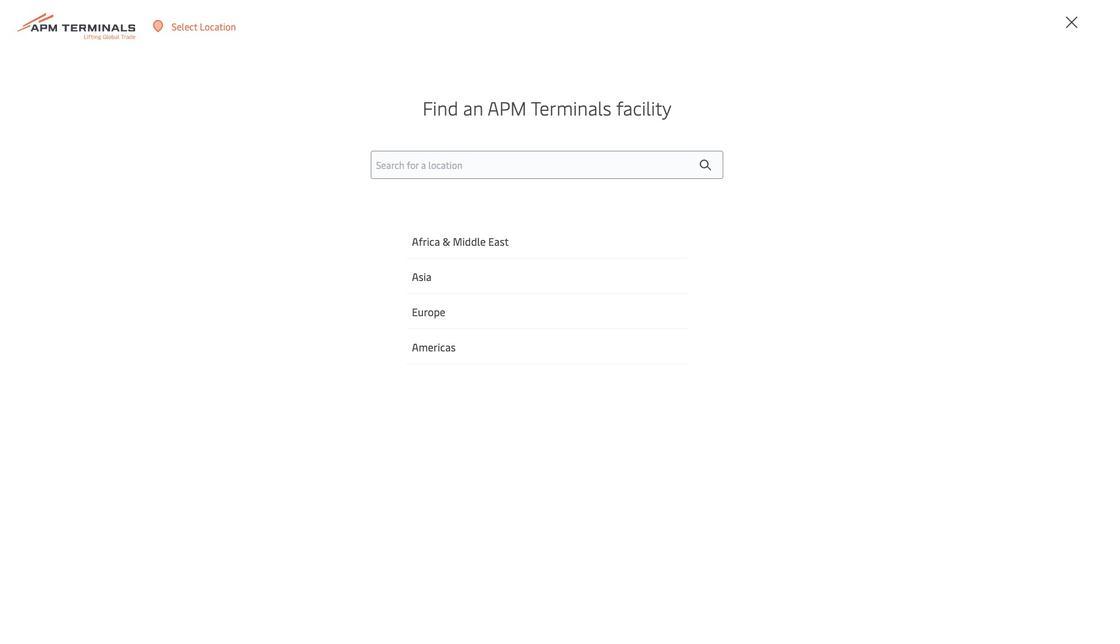 Task type: vqa. For each thing, say whether or not it's contained in the screenshot.
responsibility.
yes



Task type: locate. For each thing, give the bounding box(es) containing it.
constantly
[[267, 230, 311, 243]]

lifting
[[313, 230, 339, 243]]

americas button
[[406, 330, 688, 365]]

1 horizontal spatial apm
[[488, 95, 527, 120]]

0 vertical spatial terminals
[[531, 95, 611, 120]]

2040,
[[254, 268, 278, 281]]

will
[[527, 211, 541, 224], [295, 268, 310, 281]]

terminals
[[531, 95, 611, 120], [225, 211, 266, 224]]

we
[[511, 211, 525, 224]]

1 vertical spatial of
[[203, 249, 212, 262]]

our left the '64'
[[214, 249, 228, 262]]

standard
[[357, 230, 395, 243], [362, 268, 400, 281]]

key
[[244, 249, 258, 262]]

around
[[301, 249, 331, 262]]

pathway
[[297, 211, 333, 224]]

standard down on
[[362, 268, 400, 281]]

also
[[312, 268, 329, 281]]

0 horizontal spatial apm
[[203, 211, 223, 224]]

0 horizontal spatial our
[[214, 249, 228, 262]]

apm right an
[[488, 95, 527, 120]]

be
[[346, 211, 357, 224]]

net
[[203, 268, 217, 281]]

by down key
[[242, 268, 252, 281]]

the right lift
[[346, 268, 360, 281]]

of up net
[[203, 249, 212, 262]]

of
[[397, 230, 406, 243], [203, 249, 212, 262], [402, 268, 411, 281]]

apm up achieve
[[203, 211, 223, 224]]

login / create account link
[[955, 0, 1072, 53]]

americas
[[412, 340, 456, 355]]

1 vertical spatial will
[[295, 268, 310, 281]]

asia
[[412, 270, 432, 284]]

1 vertical spatial terminals
[[225, 211, 266, 224]]

1 horizontal spatial by
[[255, 230, 265, 243]]

0 vertical spatial apm
[[488, 95, 527, 120]]

1 horizontal spatial our
[[391, 249, 405, 262]]

to
[[335, 211, 344, 224]]

africa & middle east
[[412, 234, 509, 249]]

each
[[532, 230, 551, 243]]

the right the 'be'
[[359, 211, 373, 224]]

is
[[268, 211, 275, 224]]

an
[[463, 95, 483, 120]]

of down "world's" at the left of the page
[[397, 230, 406, 243]]

europe
[[412, 305, 445, 320]]

on
[[277, 211, 288, 224]]

64
[[231, 249, 242, 262]]

0 horizontal spatial by
[[242, 268, 252, 281]]

standards
[[309, 143, 458, 189]]

of left asia
[[402, 268, 411, 281]]

our
[[408, 230, 422, 243], [214, 249, 228, 262], [391, 249, 405, 262]]

0 vertical spatial standard
[[357, 230, 395, 243]]

1 vertical spatial apm
[[203, 211, 223, 224]]

the up lift
[[333, 249, 347, 262]]

middle
[[453, 234, 486, 249]]

find an apm terminals facility
[[423, 95, 671, 120]]

1 horizontal spatial will
[[527, 211, 541, 224]]

0 horizontal spatial terminals
[[225, 211, 266, 224]]

this
[[237, 230, 252, 243]]

our down best in the top left of the page
[[408, 230, 422, 243]]

the
[[359, 211, 373, 224], [341, 230, 355, 243], [333, 249, 347, 262], [346, 268, 360, 281]]

2 vertical spatial of
[[402, 268, 411, 281]]

responsibility.
[[413, 268, 471, 281]]

terminals inside apm terminals is on a pathway to be the world's best terminal company. we will achieve this by constantly lifting the standard of our customers' experience at each of our 64 key locations around the globe. on our decarbonisation journey towards net zero  by 2040, we will also lift the standard of responsibility.
[[225, 211, 266, 224]]

experience
[[473, 230, 518, 243]]

1 vertical spatial by
[[242, 268, 252, 281]]

by right 'this'
[[255, 230, 265, 243]]

globe.
[[350, 249, 375, 262]]

1 vertical spatial standard
[[362, 268, 400, 281]]

standard up on
[[357, 230, 395, 243]]

by
[[255, 230, 265, 243], [242, 268, 252, 281]]

0 vertical spatial by
[[255, 230, 265, 243]]

our right on
[[391, 249, 405, 262]]

login
[[977, 20, 1000, 33]]

location
[[200, 20, 236, 33]]

africa & middle east button
[[406, 224, 688, 259]]

apm
[[488, 95, 527, 120], [203, 211, 223, 224]]



Task type: describe. For each thing, give the bounding box(es) containing it.
asia button
[[406, 259, 688, 294]]

at
[[521, 230, 529, 243]]

journey
[[477, 249, 509, 262]]

we
[[281, 268, 293, 281]]

world's
[[375, 211, 407, 224]]

create
[[1008, 20, 1035, 33]]

&
[[443, 234, 450, 249]]

0 vertical spatial will
[[527, 211, 541, 224]]

0 vertical spatial of
[[397, 230, 406, 243]]

2 horizontal spatial our
[[408, 230, 422, 243]]

select location
[[172, 20, 236, 33]]

locations
[[260, 249, 299, 262]]

apm terminals is on a pathway to be the world's best terminal company. we will achieve this by constantly lifting the standard of our customers' experience at each of our 64 key locations around the globe. on our decarbonisation journey towards net zero  by 2040, we will also lift the standard of responsibility.
[[203, 211, 551, 281]]

/
[[1002, 20, 1006, 33]]

africa
[[412, 234, 440, 249]]

0 horizontal spatial will
[[295, 268, 310, 281]]

Search for a location search field
[[371, 151, 723, 179]]

achieve
[[203, 230, 235, 243]]

lifting
[[203, 143, 300, 189]]

select
[[172, 20, 197, 33]]

east
[[488, 234, 509, 249]]

towards
[[511, 249, 545, 262]]

find
[[423, 95, 458, 120]]

europe button
[[406, 294, 688, 330]]

on
[[377, 249, 389, 262]]

best
[[409, 211, 428, 224]]

lifting standards
[[203, 143, 458, 189]]

lift
[[331, 268, 344, 281]]

a
[[290, 211, 295, 224]]

company.
[[469, 211, 509, 224]]

login / create account
[[977, 20, 1072, 33]]

customers'
[[425, 230, 471, 243]]

decarbonisation
[[407, 249, 475, 262]]

terminal
[[430, 211, 466, 224]]

1 horizontal spatial terminals
[[531, 95, 611, 120]]

apm inside apm terminals is on a pathway to be the world's best terminal company. we will achieve this by constantly lifting the standard of our customers' experience at each of our 64 key locations around the globe. on our decarbonisation journey towards net zero  by 2040, we will also lift the standard of responsibility.
[[203, 211, 223, 224]]

facility
[[616, 95, 671, 120]]

account
[[1037, 20, 1072, 33]]

the down the 'be'
[[341, 230, 355, 243]]



